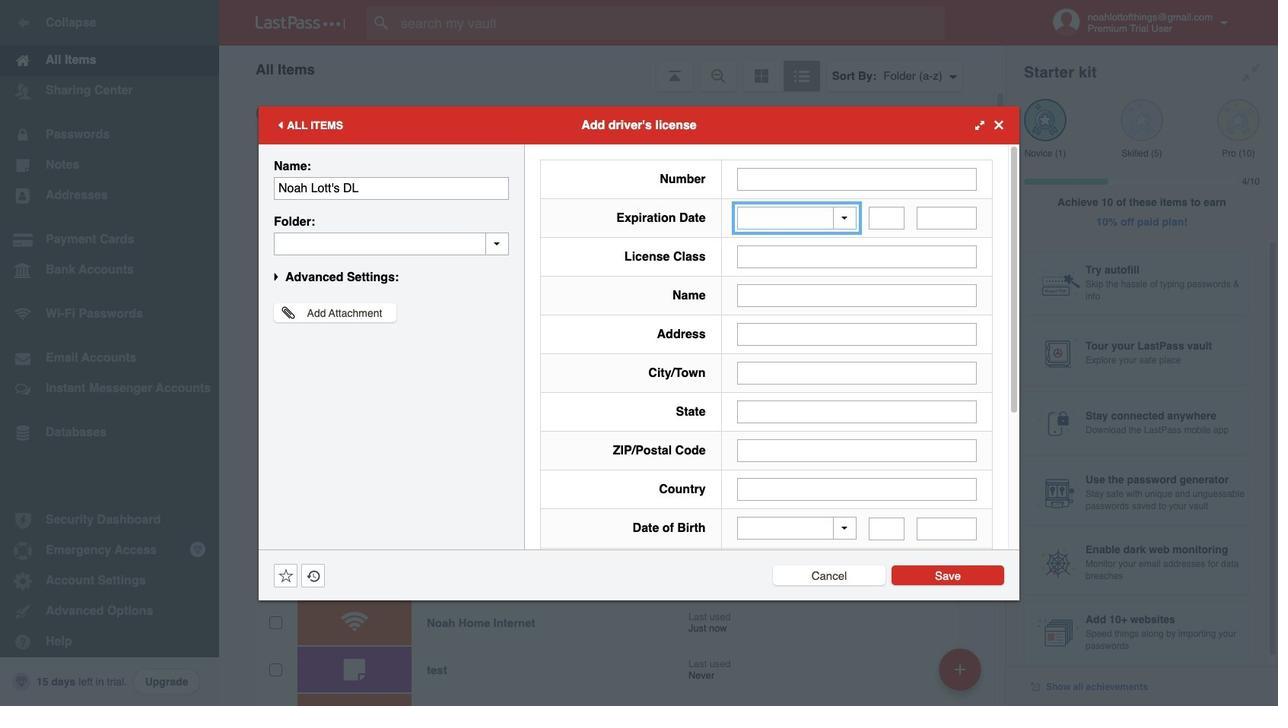 Task type: describe. For each thing, give the bounding box(es) containing it.
new item image
[[955, 665, 965, 675]]



Task type: locate. For each thing, give the bounding box(es) containing it.
None text field
[[737, 168, 977, 191], [274, 177, 509, 200], [869, 207, 905, 230], [917, 207, 977, 230], [737, 246, 977, 269], [737, 285, 977, 307], [737, 401, 977, 424], [737, 440, 977, 463], [737, 168, 977, 191], [274, 177, 509, 200], [869, 207, 905, 230], [917, 207, 977, 230], [737, 246, 977, 269], [737, 285, 977, 307], [737, 401, 977, 424], [737, 440, 977, 463]]

lastpass image
[[256, 16, 345, 30]]

main navigation navigation
[[0, 0, 219, 707]]

new item navigation
[[933, 644, 990, 707]]

None text field
[[274, 232, 509, 255], [737, 323, 977, 346], [737, 362, 977, 385], [737, 479, 977, 501], [869, 518, 905, 541], [917, 518, 977, 541], [274, 232, 509, 255], [737, 323, 977, 346], [737, 362, 977, 385], [737, 479, 977, 501], [869, 518, 905, 541], [917, 518, 977, 541]]

dialog
[[259, 106, 1019, 707]]

search my vault text field
[[367, 6, 975, 40]]

vault options navigation
[[219, 46, 1006, 91]]

Search search field
[[367, 6, 975, 40]]



Task type: vqa. For each thing, say whether or not it's contained in the screenshot.
Search search field
yes



